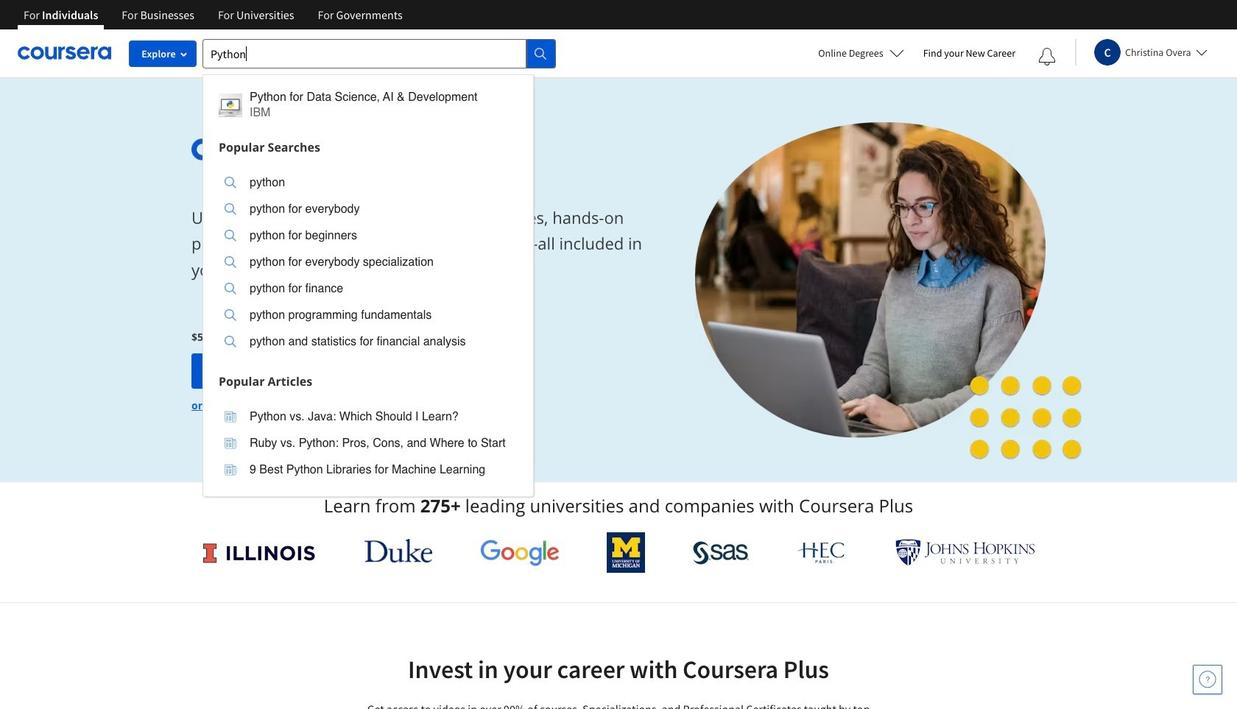 Task type: describe. For each thing, give the bounding box(es) containing it.
duke university image
[[364, 539, 432, 563]]

1 list box from the top
[[203, 160, 533, 368]]

2 list box from the top
[[203, 394, 533, 496]]

google image
[[480, 539, 559, 566]]

What do you want to learn? text field
[[203, 39, 527, 68]]

hec paris image
[[796, 538, 848, 568]]

university of illinois at urbana-champaign image
[[202, 541, 317, 564]]

sas image
[[693, 541, 749, 564]]

help center image
[[1199, 671, 1217, 689]]

johns hopkins university image
[[896, 539, 1035, 566]]

autocomplete results list box
[[203, 74, 534, 497]]



Task type: locate. For each thing, give the bounding box(es) containing it.
0 vertical spatial list box
[[203, 160, 533, 368]]

banner navigation
[[12, 0, 414, 29]]

university of michigan image
[[607, 532, 645, 573]]

1 vertical spatial list box
[[203, 394, 533, 496]]

list box
[[203, 160, 533, 368], [203, 394, 533, 496]]

None search field
[[203, 39, 556, 497]]

coursera plus image
[[191, 138, 416, 160]]

suggestion image image
[[219, 93, 242, 117], [225, 177, 236, 189], [225, 203, 236, 215], [225, 230, 236, 242], [225, 256, 236, 268], [225, 283, 236, 295], [225, 309, 236, 321], [225, 336, 236, 348], [225, 411, 236, 423], [225, 437, 236, 449], [225, 464, 236, 476]]

coursera image
[[18, 41, 111, 65]]



Task type: vqa. For each thing, say whether or not it's contained in the screenshot.
THE SUGGESTION IMAGE
yes



